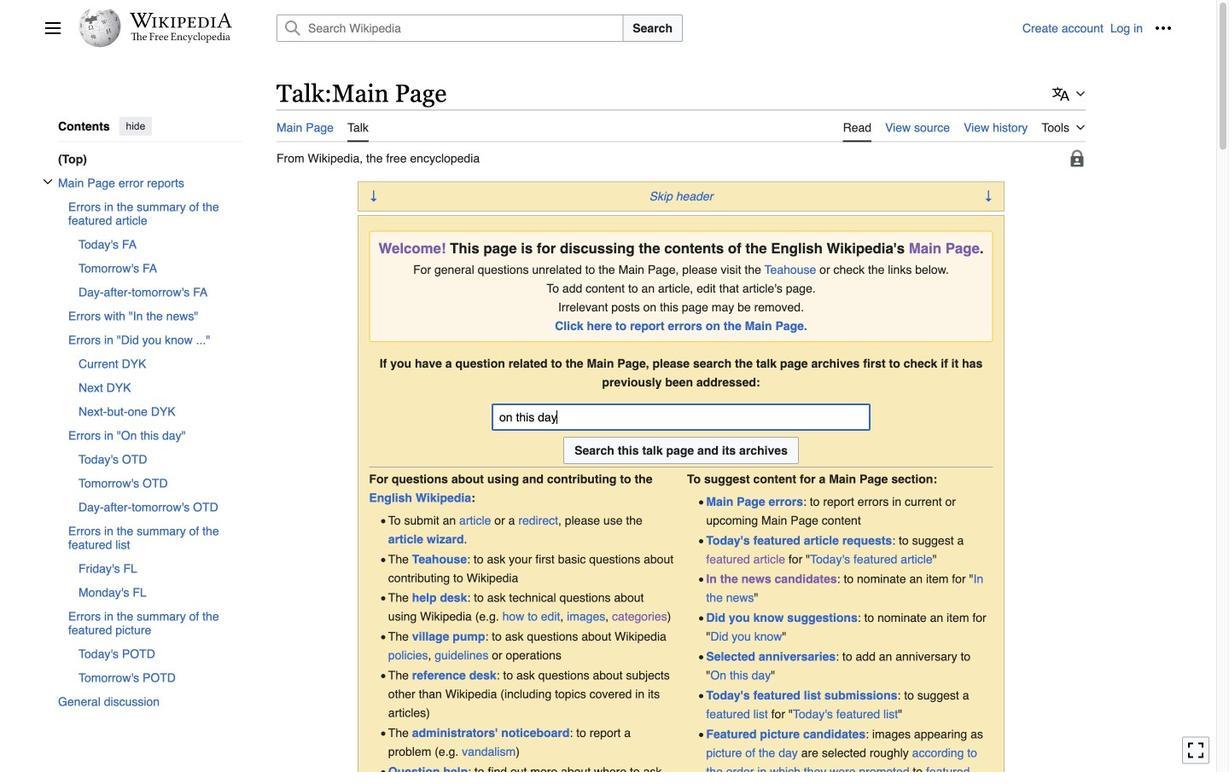 Task type: locate. For each thing, give the bounding box(es) containing it.
None field
[[492, 404, 871, 431]]

language image
[[1053, 85, 1070, 102]]

None submit
[[564, 437, 799, 465]]

Search Wikipedia search field
[[277, 15, 623, 42]]

fullscreen image
[[1187, 742, 1205, 759]]

main content
[[270, 77, 1172, 773]]

menu image
[[44, 20, 61, 37]]

page semi-protected image
[[1069, 150, 1086, 167]]

the free encyclopedia image
[[131, 32, 231, 44]]

None search field
[[256, 15, 1023, 42]]

x small image
[[43, 176, 53, 187]]



Task type: describe. For each thing, give the bounding box(es) containing it.
wikipedia image
[[130, 13, 232, 28]]

log in and more options image
[[1155, 20, 1172, 37]]

personal tools navigation
[[1023, 15, 1177, 42]]



Task type: vqa. For each thing, say whether or not it's contained in the screenshot.
The Free Encyclopedia image
yes



